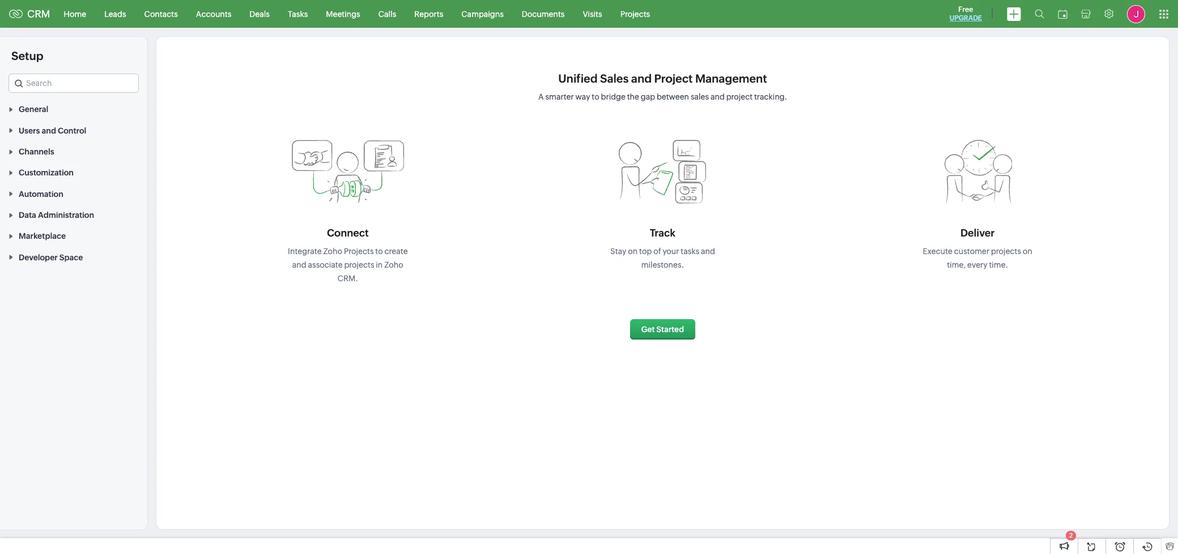 Task type: describe. For each thing, give the bounding box(es) containing it.
of
[[653, 247, 661, 256]]

space
[[59, 253, 83, 262]]

customization button
[[0, 162, 147, 183]]

crm link
[[9, 8, 50, 20]]

general
[[19, 105, 48, 114]]

customization
[[19, 169, 74, 178]]

calls link
[[369, 0, 405, 27]]

leads link
[[95, 0, 135, 27]]

stay
[[610, 247, 626, 256]]

stay on top of your tasks and milestones.
[[610, 247, 715, 270]]

automation
[[19, 190, 63, 199]]

1 vertical spatial zoho
[[384, 261, 403, 270]]

developer
[[19, 253, 58, 262]]

integrate
[[288, 247, 322, 256]]

and inside stay on top of your tasks and milestones.
[[701, 247, 715, 256]]

developer space button
[[0, 247, 147, 268]]

execute
[[923, 247, 953, 256]]

campaigns link
[[452, 0, 513, 27]]

get started
[[641, 325, 684, 334]]

Search text field
[[9, 74, 138, 92]]

meetings
[[326, 9, 360, 18]]

time,
[[947, 261, 966, 270]]

leads
[[104, 9, 126, 18]]

contacts link
[[135, 0, 187, 27]]

a
[[538, 92, 544, 101]]

smarter
[[545, 92, 574, 101]]

deals link
[[240, 0, 279, 27]]

and right sales
[[711, 92, 725, 101]]

get started button
[[630, 320, 695, 340]]

integrate zoho projects to create and associate projects in zoho crm.
[[288, 247, 408, 283]]

home link
[[55, 0, 95, 27]]

profile element
[[1120, 0, 1152, 27]]

users and control
[[19, 126, 86, 135]]

developer space
[[19, 253, 83, 262]]

project
[[654, 72, 693, 85]]

2
[[1069, 533, 1073, 539]]

documents
[[522, 9, 565, 18]]

administration
[[38, 211, 94, 220]]

general button
[[0, 99, 147, 120]]

connect
[[327, 227, 369, 239]]

home
[[64, 9, 86, 18]]

your
[[663, 247, 679, 256]]

projects inside integrate zoho projects to create and associate projects in zoho crm.
[[344, 247, 374, 256]]

meetings link
[[317, 0, 369, 27]]

upgrade
[[950, 14, 982, 22]]

a smarter way to bridge the gap between sales and project tracking.
[[538, 92, 787, 101]]

profile image
[[1127, 5, 1145, 23]]

campaigns
[[461, 9, 504, 18]]

top
[[639, 247, 652, 256]]

every
[[967, 261, 987, 270]]

deals
[[250, 9, 270, 18]]

and up the gap
[[631, 72, 652, 85]]



Task type: vqa. For each thing, say whether or not it's contained in the screenshot.
CALENDAR icon
yes



Task type: locate. For each thing, give the bounding box(es) containing it.
accounts link
[[187, 0, 240, 27]]

management
[[695, 72, 767, 85]]

search element
[[1028, 0, 1051, 28]]

projects right visits link
[[620, 9, 650, 18]]

2 on from the left
[[1023, 247, 1032, 256]]

automation button
[[0, 183, 147, 204]]

project
[[726, 92, 753, 101]]

data administration button
[[0, 204, 147, 226]]

0 horizontal spatial projects
[[344, 247, 374, 256]]

contacts
[[144, 9, 178, 18]]

control
[[58, 126, 86, 135]]

and
[[631, 72, 652, 85], [711, 92, 725, 101], [42, 126, 56, 135], [701, 247, 715, 256], [292, 261, 306, 270]]

reports
[[414, 9, 443, 18]]

accounts
[[196, 9, 231, 18]]

deliver
[[960, 227, 995, 239]]

data administration
[[19, 211, 94, 220]]

tasks
[[681, 247, 699, 256]]

time.
[[989, 261, 1008, 270]]

projects link
[[611, 0, 659, 27]]

on inside execute customer projects on time, every time.
[[1023, 247, 1032, 256]]

reports link
[[405, 0, 452, 27]]

free
[[958, 5, 973, 14]]

projects
[[620, 9, 650, 18], [344, 247, 374, 256]]

execute customer projects on time, every time.
[[923, 247, 1032, 270]]

projects inside integrate zoho projects to create and associate projects in zoho crm.
[[344, 261, 374, 270]]

setup
[[11, 49, 43, 62]]

channels
[[19, 147, 54, 156]]

0 vertical spatial projects
[[620, 9, 650, 18]]

and right users
[[42, 126, 56, 135]]

0 vertical spatial zoho
[[323, 247, 342, 256]]

1 vertical spatial projects
[[344, 247, 374, 256]]

and right tasks
[[701, 247, 715, 256]]

marketplace
[[19, 232, 66, 241]]

create
[[385, 247, 408, 256]]

to up in
[[375, 247, 383, 256]]

unified sales and project management
[[558, 72, 767, 85]]

projects down connect
[[344, 247, 374, 256]]

on right customer
[[1023, 247, 1032, 256]]

unified
[[558, 72, 598, 85]]

between
[[657, 92, 689, 101]]

1 horizontal spatial to
[[592, 92, 599, 101]]

associate
[[308, 261, 343, 270]]

0 horizontal spatial to
[[375, 247, 383, 256]]

1 horizontal spatial on
[[1023, 247, 1032, 256]]

way
[[575, 92, 590, 101]]

bridge
[[601, 92, 625, 101]]

tasks link
[[279, 0, 317, 27]]

0 horizontal spatial zoho
[[323, 247, 342, 256]]

sales
[[691, 92, 709, 101]]

0 vertical spatial to
[[592, 92, 599, 101]]

on left top
[[628, 247, 638, 256]]

1 horizontal spatial projects
[[620, 9, 650, 18]]

channels button
[[0, 141, 147, 162]]

and inside integrate zoho projects to create and associate projects in zoho crm.
[[292, 261, 306, 270]]

users and control button
[[0, 120, 147, 141]]

0 horizontal spatial on
[[628, 247, 638, 256]]

to for connect
[[375, 247, 383, 256]]

1 horizontal spatial projects
[[991, 247, 1021, 256]]

users
[[19, 126, 40, 135]]

and inside dropdown button
[[42, 126, 56, 135]]

gap
[[641, 92, 655, 101]]

customer
[[954, 247, 989, 256]]

zoho up associate
[[323, 247, 342, 256]]

search image
[[1035, 9, 1044, 19]]

get
[[641, 325, 655, 334]]

on
[[628, 247, 638, 256], [1023, 247, 1032, 256]]

free upgrade
[[950, 5, 982, 22]]

1 vertical spatial projects
[[344, 261, 374, 270]]

on inside stay on top of your tasks and milestones.
[[628, 247, 638, 256]]

crm.
[[338, 274, 358, 283]]

zoho down 'create' at left
[[384, 261, 403, 270]]

milestones.
[[641, 261, 684, 270]]

track
[[650, 227, 676, 239]]

tasks
[[288, 9, 308, 18]]

documents link
[[513, 0, 574, 27]]

zoho
[[323, 247, 342, 256], [384, 261, 403, 270]]

0 horizontal spatial projects
[[344, 261, 374, 270]]

to
[[592, 92, 599, 101], [375, 247, 383, 256]]

visits link
[[574, 0, 611, 27]]

create menu element
[[1000, 0, 1028, 27]]

visits
[[583, 9, 602, 18]]

sales
[[600, 72, 629, 85]]

calendar image
[[1058, 9, 1068, 18]]

the
[[627, 92, 639, 101]]

crm
[[27, 8, 50, 20]]

1 vertical spatial to
[[375, 247, 383, 256]]

tracking.
[[754, 92, 787, 101]]

1 horizontal spatial zoho
[[384, 261, 403, 270]]

1 on from the left
[[628, 247, 638, 256]]

and down the integrate
[[292, 261, 306, 270]]

data
[[19, 211, 36, 220]]

started
[[656, 325, 684, 334]]

marketplace button
[[0, 226, 147, 247]]

0 vertical spatial projects
[[991, 247, 1021, 256]]

to right way
[[592, 92, 599, 101]]

projects up crm.
[[344, 261, 374, 270]]

projects up time. on the top right of page
[[991, 247, 1021, 256]]

projects
[[991, 247, 1021, 256], [344, 261, 374, 270]]

to inside integrate zoho projects to create and associate projects in zoho crm.
[[375, 247, 383, 256]]

in
[[376, 261, 383, 270]]

None field
[[8, 74, 139, 93]]

create menu image
[[1007, 7, 1021, 21]]

projects inside execute customer projects on time, every time.
[[991, 247, 1021, 256]]

calls
[[378, 9, 396, 18]]

to for unified sales and project management
[[592, 92, 599, 101]]



